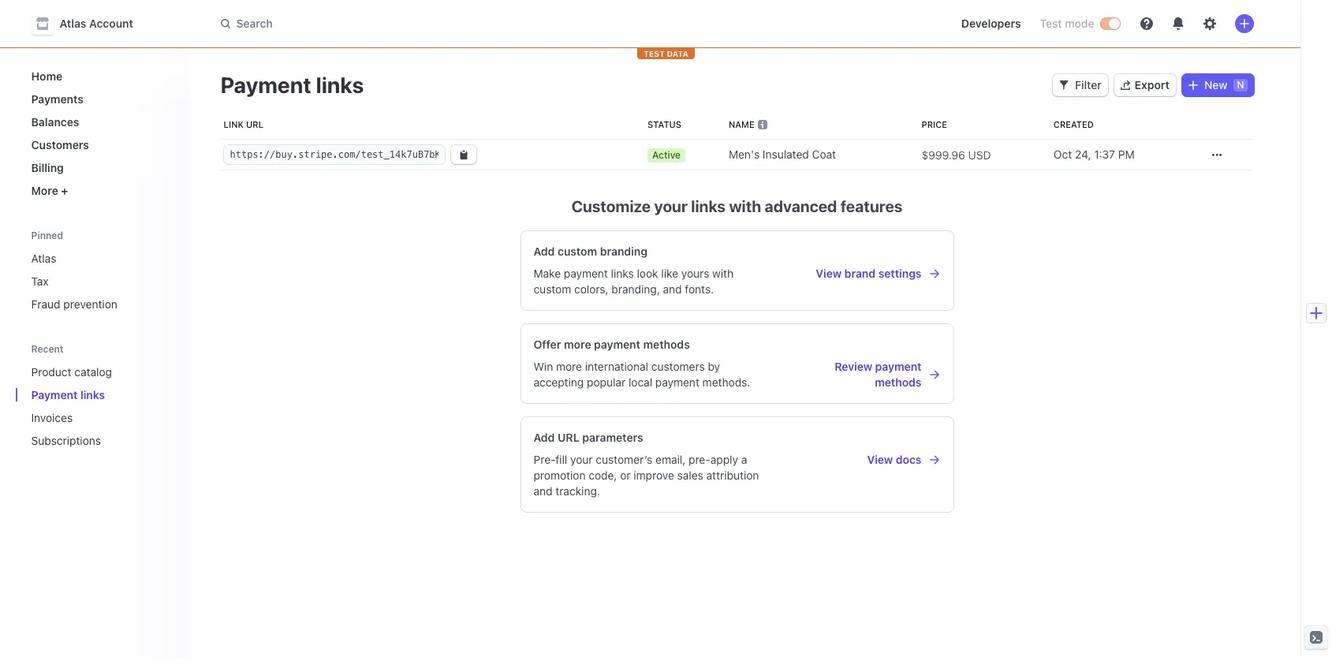 Task type: locate. For each thing, give the bounding box(es) containing it.
$999.96 usd link
[[916, 142, 1048, 168]]

subscriptions
[[31, 434, 101, 447]]

payment links up link url
[[221, 72, 364, 98]]

url
[[246, 119, 264, 129], [558, 431, 580, 444]]

prevention
[[63, 298, 117, 311]]

more inside win more international customers by accepting popular local payment methods.
[[556, 360, 582, 373]]

tax
[[31, 275, 49, 288]]

add up pre-
[[534, 431, 555, 444]]

advanced
[[765, 197, 838, 215]]

and inside the make payment links look like yours with custom colors, branding, and fonts.
[[663, 283, 682, 296]]

more for international
[[556, 360, 582, 373]]

1 horizontal spatial svg image
[[1213, 150, 1222, 160]]

view left docs
[[868, 453, 894, 466]]

view left brand
[[816, 267, 842, 280]]

fill
[[556, 453, 568, 466]]

1 vertical spatial svg image
[[1213, 150, 1222, 160]]

svg image
[[1189, 81, 1199, 90], [1213, 150, 1222, 160]]

0 horizontal spatial payment
[[31, 388, 78, 402]]

0 horizontal spatial view
[[816, 267, 842, 280]]

1 horizontal spatial svg image
[[1060, 81, 1069, 90]]

methods
[[644, 338, 690, 351], [875, 376, 922, 389]]

created
[[1054, 119, 1094, 129]]

svg image down new
[[1213, 150, 1222, 160]]

home link
[[25, 63, 176, 89]]

product catalog link
[[25, 359, 154, 385]]

1 add from the top
[[534, 245, 555, 258]]

more up accepting
[[556, 360, 582, 373]]

payment inside win more international customers by accepting popular local payment methods.
[[656, 376, 700, 389]]

url right link
[[246, 119, 264, 129]]

code,
[[589, 469, 617, 482]]

24,
[[1076, 148, 1092, 161]]

1 horizontal spatial payment links
[[221, 72, 364, 98]]

payment
[[221, 72, 311, 98], [31, 388, 78, 402]]

export button
[[1115, 74, 1177, 96]]

1 vertical spatial payment links
[[31, 388, 105, 402]]

1 horizontal spatial view
[[868, 453, 894, 466]]

payment inside review payment methods
[[876, 360, 922, 373]]

0 horizontal spatial atlas
[[31, 252, 56, 265]]

methods up "view docs"
[[875, 376, 922, 389]]

0 horizontal spatial payment links
[[31, 388, 105, 402]]

2 add from the top
[[534, 431, 555, 444]]

link
[[224, 119, 244, 129]]

payment links link
[[25, 382, 154, 408]]

atlas down pinned
[[31, 252, 56, 265]]

svg image inside filter popup button
[[1060, 81, 1069, 90]]

0 vertical spatial view
[[816, 267, 842, 280]]

pin to navigation image for payment links
[[162, 389, 175, 401]]

fraud
[[31, 298, 60, 311]]

payment up the invoices
[[31, 388, 78, 402]]

0 vertical spatial payment
[[221, 72, 311, 98]]

mode
[[1066, 17, 1095, 30]]

active link
[[642, 140, 723, 169]]

payment right review
[[876, 360, 922, 373]]

1 vertical spatial url
[[558, 431, 580, 444]]

1 vertical spatial payment
[[31, 388, 78, 402]]

parameters
[[583, 431, 644, 444]]

features
[[841, 197, 903, 215]]

payment
[[564, 267, 608, 280], [594, 338, 641, 351], [876, 360, 922, 373], [656, 376, 700, 389]]

tax link
[[25, 268, 176, 294]]

new
[[1205, 78, 1228, 92]]

1 vertical spatial atlas
[[31, 252, 56, 265]]

1 horizontal spatial methods
[[875, 376, 922, 389]]

pin to navigation image
[[162, 389, 175, 401], [162, 412, 175, 424], [162, 434, 175, 447]]

more
[[31, 184, 58, 197]]

1 horizontal spatial atlas
[[60, 17, 86, 30]]

0 vertical spatial and
[[663, 283, 682, 296]]

active
[[653, 149, 681, 161]]

promotion
[[534, 469, 586, 482]]

payment links down product catalog
[[31, 388, 105, 402]]

n
[[1238, 79, 1245, 91]]

more +
[[31, 184, 68, 197]]

1 horizontal spatial and
[[663, 283, 682, 296]]

more right offer
[[564, 338, 592, 351]]

with inside the make payment links look like yours with custom colors, branding, and fonts.
[[713, 267, 734, 280]]

links inside 'recent' element
[[80, 388, 105, 402]]

men's insulated coat
[[729, 148, 837, 161]]

view for view docs
[[868, 453, 894, 466]]

0 vertical spatial url
[[246, 119, 264, 129]]

oct 24, 1:37 pm
[[1054, 148, 1135, 161]]

more
[[564, 338, 592, 351], [556, 360, 582, 373]]

payment down customers
[[656, 376, 700, 389]]

atlas inside button
[[60, 17, 86, 30]]

customize your links with advanced features
[[572, 197, 903, 215]]

payment up "colors,"
[[564, 267, 608, 280]]

pre-
[[689, 453, 711, 466]]

1 vertical spatial pin to navigation image
[[162, 412, 175, 424]]

developers link
[[955, 11, 1028, 36]]

add url parameters
[[534, 431, 644, 444]]

core navigation links element
[[25, 63, 176, 204]]

test data
[[644, 49, 689, 58]]

pinned element
[[25, 245, 176, 317]]

1 vertical spatial your
[[571, 453, 593, 466]]

0 horizontal spatial svg image
[[459, 150, 468, 160]]

1 vertical spatial with
[[713, 267, 734, 280]]

email,
[[656, 453, 686, 466]]

price
[[922, 119, 948, 129]]

0 horizontal spatial and
[[534, 485, 553, 498]]

local
[[629, 376, 653, 389]]

svg image
[[1060, 81, 1069, 90], [459, 150, 468, 160]]

custom down make in the left top of the page
[[534, 283, 572, 296]]

payment up international
[[594, 338, 641, 351]]

custom up make in the left top of the page
[[558, 245, 597, 258]]

0 vertical spatial more
[[564, 338, 592, 351]]

a
[[742, 453, 748, 466]]

add for add custom branding
[[534, 245, 555, 258]]

2 pin to navigation image from the top
[[162, 412, 175, 424]]

filter button
[[1053, 74, 1108, 96]]

test
[[1041, 17, 1063, 30]]

links
[[316, 72, 364, 98], [692, 197, 726, 215], [611, 267, 634, 280], [80, 388, 105, 402]]

balances
[[31, 115, 79, 129]]

1 vertical spatial view
[[868, 453, 894, 466]]

None text field
[[224, 145, 445, 164]]

0 vertical spatial add
[[534, 245, 555, 258]]

and down like
[[663, 283, 682, 296]]

0 horizontal spatial your
[[571, 453, 593, 466]]

your down the active
[[655, 197, 688, 215]]

look
[[637, 267, 659, 280]]

1 horizontal spatial url
[[558, 431, 580, 444]]

1 vertical spatial custom
[[534, 283, 572, 296]]

invoices
[[31, 411, 73, 425]]

0 horizontal spatial url
[[246, 119, 264, 129]]

custom
[[558, 245, 597, 258], [534, 283, 572, 296]]

0 vertical spatial atlas
[[60, 17, 86, 30]]

1 vertical spatial svg image
[[459, 150, 468, 160]]

payment inside payment links link
[[31, 388, 78, 402]]

international
[[585, 360, 649, 373]]

1 horizontal spatial your
[[655, 197, 688, 215]]

1:37
[[1095, 148, 1116, 161]]

1 vertical spatial more
[[556, 360, 582, 373]]

atlas left account
[[60, 17, 86, 30]]

0 vertical spatial svg image
[[1060, 81, 1069, 90]]

product
[[31, 365, 71, 379]]

0 vertical spatial your
[[655, 197, 688, 215]]

your right fill
[[571, 453, 593, 466]]

add up make in the left top of the page
[[534, 245, 555, 258]]

accepting
[[534, 376, 584, 389]]

fraud prevention link
[[25, 291, 176, 317]]

1 vertical spatial methods
[[875, 376, 922, 389]]

svg image left new
[[1189, 81, 1199, 90]]

atlas account
[[60, 17, 133, 30]]

atlas account button
[[31, 13, 149, 35]]

atlas inside pinned element
[[31, 252, 56, 265]]

customers
[[31, 138, 89, 152]]

view brand settings link
[[786, 266, 941, 282]]

2 vertical spatial pin to navigation image
[[162, 434, 175, 447]]

pin to navigation image for invoices
[[162, 412, 175, 424]]

1 horizontal spatial payment
[[221, 72, 311, 98]]

0 horizontal spatial methods
[[644, 338, 690, 351]]

0 vertical spatial with
[[729, 197, 762, 215]]

url up fill
[[558, 431, 580, 444]]

recent
[[31, 343, 64, 355]]

0 vertical spatial pin to navigation image
[[162, 389, 175, 401]]

1 pin to navigation image from the top
[[162, 389, 175, 401]]

and down promotion
[[534, 485, 553, 498]]

1 vertical spatial and
[[534, 485, 553, 498]]

links inside the make payment links look like yours with custom colors, branding, and fonts.
[[611, 267, 634, 280]]

brand
[[845, 267, 876, 280]]

3 pin to navigation image from the top
[[162, 434, 175, 447]]

1 vertical spatial add
[[534, 431, 555, 444]]

test
[[644, 49, 665, 58]]

with down men's
[[729, 197, 762, 215]]

methods up customers
[[644, 338, 690, 351]]

add custom branding
[[534, 245, 648, 258]]

popular
[[587, 376, 626, 389]]

usd
[[969, 148, 992, 161]]

payment up link url
[[221, 72, 311, 98]]

add
[[534, 245, 555, 258], [534, 431, 555, 444]]

invoices link
[[25, 405, 154, 431]]

search
[[236, 17, 273, 30]]

catalog
[[74, 365, 112, 379]]

0 horizontal spatial svg image
[[1189, 81, 1199, 90]]

with right the yours
[[713, 267, 734, 280]]

sales
[[678, 469, 704, 482]]

customer's
[[596, 453, 653, 466]]

coat
[[813, 148, 837, 161]]

0 vertical spatial methods
[[644, 338, 690, 351]]



Task type: vqa. For each thing, say whether or not it's contained in the screenshot.
Product
yes



Task type: describe. For each thing, give the bounding box(es) containing it.
payment inside the make payment links look like yours with custom colors, branding, and fonts.
[[564, 267, 608, 280]]

payments
[[31, 92, 84, 106]]

oct
[[1054, 148, 1073, 161]]

pre-
[[534, 453, 556, 466]]

view docs link
[[786, 452, 941, 468]]

view for view brand settings
[[816, 267, 842, 280]]

customize
[[572, 197, 651, 215]]

product catalog
[[31, 365, 112, 379]]

custom inside the make payment links look like yours with custom colors, branding, and fonts.
[[534, 283, 572, 296]]

branding
[[600, 245, 648, 258]]

0 vertical spatial svg image
[[1189, 81, 1199, 90]]

edit pins image
[[162, 230, 172, 240]]

attribution
[[707, 469, 759, 482]]

tracking.
[[556, 485, 600, 498]]

Search search field
[[211, 9, 656, 38]]

subscriptions link
[[25, 428, 154, 454]]

customers
[[652, 360, 705, 373]]

clear history image
[[162, 344, 172, 354]]

view docs
[[868, 453, 922, 466]]

offer more payment methods
[[534, 338, 690, 351]]

test mode
[[1041, 17, 1095, 30]]

improve
[[634, 469, 675, 482]]

and inside pre-fill your customer's email, pre-apply a promotion code, or improve sales attribution and tracking.
[[534, 485, 553, 498]]

win
[[534, 360, 553, 373]]

win more international customers by accepting popular local payment methods.
[[534, 360, 751, 389]]

0 vertical spatial custom
[[558, 245, 597, 258]]

name
[[729, 119, 755, 129]]

pm
[[1119, 148, 1135, 161]]

make payment links look like yours with custom colors, branding, and fonts.
[[534, 267, 734, 296]]

atlas for atlas account
[[60, 17, 86, 30]]

+
[[61, 184, 68, 197]]

pinned navigation links element
[[25, 223, 180, 317]]

settings image
[[1204, 17, 1216, 30]]

more for payment
[[564, 338, 592, 351]]

url for link
[[246, 119, 264, 129]]

billing link
[[25, 155, 176, 181]]

insulated
[[763, 148, 810, 161]]

billing
[[31, 161, 64, 174]]

home
[[31, 69, 62, 83]]

apply
[[711, 453, 739, 466]]

status
[[648, 119, 682, 129]]

recent element
[[15, 359, 189, 454]]

review payment methods link
[[786, 359, 941, 391]]

review
[[835, 360, 873, 373]]

balances link
[[25, 109, 176, 135]]

colors,
[[575, 283, 609, 296]]

fonts.
[[685, 283, 714, 296]]

atlas link
[[25, 245, 176, 271]]

your inside pre-fill your customer's email, pre-apply a promotion code, or improve sales attribution and tracking.
[[571, 453, 593, 466]]

filter
[[1076, 78, 1102, 92]]

export
[[1135, 78, 1170, 92]]

pre-fill your customer's email, pre-apply a promotion code, or improve sales attribution and tracking.
[[534, 453, 759, 498]]

$999.96
[[922, 148, 966, 161]]

docs
[[896, 453, 922, 466]]

methods inside review payment methods
[[875, 376, 922, 389]]

or
[[620, 469, 631, 482]]

pin to navigation image
[[162, 366, 175, 378]]

Search text field
[[211, 9, 656, 38]]

recent navigation links element
[[15, 336, 189, 454]]

pin to navigation image for subscriptions
[[162, 434, 175, 447]]

developers
[[962, 17, 1022, 30]]

fraud prevention
[[31, 298, 117, 311]]

account
[[89, 17, 133, 30]]

payment links inside 'recent' element
[[31, 388, 105, 402]]

make
[[534, 267, 561, 280]]

notifications image
[[1172, 17, 1185, 30]]

view brand settings
[[816, 267, 922, 280]]

customers link
[[25, 132, 176, 158]]

url for add
[[558, 431, 580, 444]]

settings
[[879, 267, 922, 280]]

data
[[667, 49, 689, 58]]

0 vertical spatial payment links
[[221, 72, 364, 98]]

men's
[[729, 148, 760, 161]]

help image
[[1141, 17, 1153, 30]]

add for add url parameters
[[534, 431, 555, 444]]

men's insulated coat link
[[723, 140, 916, 169]]

like
[[662, 267, 679, 280]]

atlas for atlas
[[31, 252, 56, 265]]

offer
[[534, 338, 561, 351]]

review payment methods
[[835, 360, 922, 389]]

payments link
[[25, 86, 176, 112]]

by
[[708, 360, 721, 373]]

methods.
[[703, 376, 751, 389]]

pinned
[[31, 230, 63, 241]]



